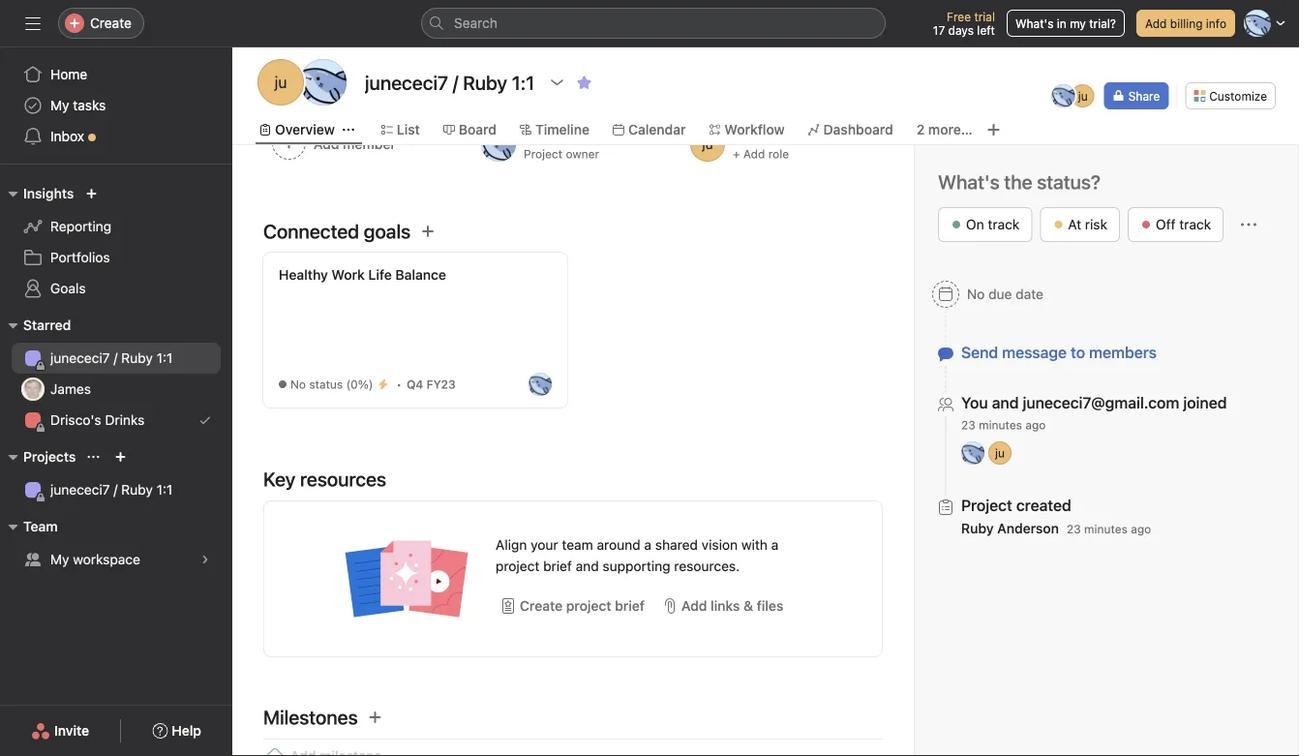 Task type: describe. For each thing, give the bounding box(es) containing it.
what's for what's the status?
[[938, 170, 1000, 193]]

search
[[454, 15, 498, 31]]

portfolios link
[[12, 242, 221, 273]]

links
[[711, 598, 740, 614]]

off track
[[1156, 216, 1211, 232]]

minutes inside you and junececi7@gmail.com joined 23 minutes ago
[[979, 418, 1022, 432]]

you
[[961, 394, 988, 412]]

team
[[562, 537, 593, 553]]

what's in my trial? button
[[1007, 10, 1125, 37]]

timeline
[[535, 122, 590, 137]]

brief inside "align your team around a shared vision with a project brief and supporting resources."
[[543, 558, 572, 574]]

workflow link
[[709, 119, 785, 140]]

• q4 fy23
[[396, 378, 456, 391]]

junececi7 for the junececi7 / ruby 1:1 "link" within projects element
[[50, 482, 110, 498]]

key resources
[[263, 468, 386, 490]]

in
[[1057, 16, 1067, 30]]

no due date button
[[924, 277, 1052, 312]]

due
[[989, 286, 1012, 302]]

invite button
[[18, 714, 102, 748]]

trial?
[[1089, 16, 1116, 30]]

reporting link
[[12, 211, 221, 242]]

ja
[[27, 382, 39, 396]]

at
[[1068, 216, 1082, 232]]

help
[[172, 723, 201, 739]]

hide sidebar image
[[25, 15, 41, 31]]

james
[[50, 381, 91, 397]]

role
[[769, 147, 789, 161]]

home link
[[12, 59, 221, 90]]

remove from starred image
[[576, 75, 592, 90]]

no for no status (0%)
[[290, 378, 306, 391]]

/ inside projects element
[[114, 482, 118, 498]]

the status?
[[1004, 170, 1101, 193]]

insights
[[23, 185, 74, 201]]

customize
[[1210, 89, 1267, 103]]

add links & files
[[682, 598, 784, 614]]

owner
[[566, 147, 599, 161]]

home
[[50, 66, 87, 82]]

ruby inside projects element
[[121, 482, 153, 498]]

track for on track
[[988, 216, 1020, 232]]

add for links
[[682, 598, 707, 614]]

create for create
[[90, 15, 132, 31]]

/ inside starred element
[[114, 350, 118, 366]]

goals
[[50, 280, 86, 296]]

shared
[[655, 537, 698, 553]]

at risk
[[1068, 216, 1108, 232]]

my workspace
[[50, 551, 140, 567]]

healthy work life balance
[[279, 267, 446, 283]]

milestones
[[263, 706, 358, 729]]

projects button
[[0, 445, 76, 469]]

balance
[[395, 267, 446, 283]]

1 horizontal spatial ju
[[995, 446, 1005, 460]]

list
[[397, 122, 420, 137]]

brief inside button
[[615, 598, 645, 614]]

and inside "align your team around a shared vision with a project brief and supporting resources."
[[576, 558, 599, 574]]

add for billing
[[1145, 16, 1167, 30]]

teams element
[[0, 509, 232, 579]]

see details, my workspace image
[[199, 554, 211, 565]]

junececi7@gmail.com
[[1023, 394, 1180, 412]]

new image
[[86, 188, 97, 199]]

add goal image
[[420, 224, 436, 239]]

members
[[1089, 343, 1157, 362]]

add links & files button
[[657, 589, 788, 624]]

list link
[[381, 119, 420, 140]]

add tab image
[[986, 122, 1002, 137]]

workflow
[[725, 122, 785, 137]]

on track
[[966, 216, 1020, 232]]

board link
[[443, 119, 497, 140]]

overview
[[275, 122, 335, 137]]

my tasks
[[50, 97, 106, 113]]

q4
[[407, 378, 423, 391]]

supporting
[[603, 558, 671, 574]]

project inside "align your team around a shared vision with a project brief and supporting resources."
[[496, 558, 540, 574]]

workspace
[[73, 551, 140, 567]]

projects element
[[0, 440, 232, 509]]

invite
[[54, 723, 89, 739]]

my
[[1070, 16, 1086, 30]]

ruby inside project created ruby anderson 23 minutes ago
[[961, 520, 994, 536]]

joined
[[1184, 394, 1227, 412]]

23 inside project created ruby anderson 23 minutes ago
[[1067, 522, 1081, 536]]

drisco's drinks
[[50, 412, 145, 428]]

to
[[1071, 343, 1085, 362]]

work
[[332, 267, 365, 283]]

insights element
[[0, 176, 232, 308]]

project owner
[[524, 147, 599, 161]]

+ add role button
[[682, 117, 883, 171]]

starred button
[[0, 314, 71, 337]]

drinks
[[105, 412, 145, 428]]

life
[[368, 267, 392, 283]]

my for my tasks
[[50, 97, 69, 113]]

on track button
[[938, 207, 1032, 242]]

1 a from the left
[[644, 537, 652, 553]]

junececi7 for the junececi7 / ruby 1:1 "link" within the starred element
[[50, 350, 110, 366]]

q4 fy23 button
[[402, 375, 480, 394]]

calendar link
[[613, 119, 686, 140]]

(0%)
[[346, 378, 373, 391]]

on
[[966, 216, 984, 232]]

drisco's
[[50, 412, 101, 428]]

send
[[961, 343, 998, 362]]



Task type: locate. For each thing, give the bounding box(es) containing it.
share
[[1129, 89, 1160, 103]]

1 vertical spatial junececi7 / ruby 1:1
[[50, 482, 173, 498]]

0 vertical spatial add
[[1145, 16, 1167, 30]]

junececi7 / ruby 1:1 inside projects element
[[50, 482, 173, 498]]

1 vertical spatial and
[[576, 558, 599, 574]]

1 vertical spatial minutes
[[1084, 522, 1128, 536]]

1 horizontal spatial minutes
[[1084, 522, 1128, 536]]

0 vertical spatial ruby
[[121, 350, 153, 366]]

0 vertical spatial no
[[967, 286, 985, 302]]

0 horizontal spatial brief
[[543, 558, 572, 574]]

create
[[90, 15, 132, 31], [520, 598, 563, 614]]

add inside "add links & files" popup button
[[682, 598, 707, 614]]

drisco's drinks link
[[12, 405, 221, 436]]

0 horizontal spatial ju
[[275, 73, 287, 91]]

at risk button
[[1040, 207, 1120, 242]]

ju left share button
[[1078, 89, 1088, 103]]

free trial 17 days left
[[933, 10, 995, 37]]

create down your on the bottom of page
[[520, 598, 563, 614]]

my left tasks
[[50, 97, 69, 113]]

0 vertical spatial 1:1
[[157, 350, 173, 366]]

ago inside you and junececi7@gmail.com joined 23 minutes ago
[[1026, 418, 1046, 432]]

2 junececi7 / ruby 1:1 link from the top
[[12, 474, 221, 505]]

risk
[[1085, 216, 1108, 232]]

1 vertical spatial add
[[743, 147, 765, 161]]

/ down new project or portfolio "image" at the left bottom of page
[[114, 482, 118, 498]]

junececi7 / ruby 1:1 up james at the left
[[50, 350, 173, 366]]

ju up the project created
[[995, 446, 1005, 460]]

2 junececi7 from the top
[[50, 482, 110, 498]]

resources.
[[674, 558, 740, 574]]

0 vertical spatial project
[[496, 558, 540, 574]]

my workspace link
[[12, 544, 221, 575]]

and down team
[[576, 558, 599, 574]]

1 horizontal spatial 23
[[1067, 522, 1081, 536]]

1 vertical spatial /
[[114, 482, 118, 498]]

1 horizontal spatial no
[[967, 286, 985, 302]]

around
[[597, 537, 641, 553]]

2 more…
[[917, 122, 973, 137]]

my down team
[[50, 551, 69, 567]]

junececi7 inside starred element
[[50, 350, 110, 366]]

0 horizontal spatial what's
[[938, 170, 1000, 193]]

1 vertical spatial project
[[566, 598, 611, 614]]

2 horizontal spatial ju
[[1078, 89, 1088, 103]]

show options image
[[549, 75, 565, 90]]

2 / from the top
[[114, 482, 118, 498]]

0 horizontal spatial ago
[[1026, 418, 1046, 432]]

ju up overview link
[[275, 73, 287, 91]]

1 vertical spatial ruby
[[121, 482, 153, 498]]

1 vertical spatial what's
[[938, 170, 1000, 193]]

0 vertical spatial what's
[[1016, 16, 1054, 30]]

add
[[1145, 16, 1167, 30], [743, 147, 765, 161], [682, 598, 707, 614]]

project
[[496, 558, 540, 574], [566, 598, 611, 614]]

align your team around a shared vision with a project brief and supporting resources.
[[496, 537, 779, 574]]

brief down supporting
[[615, 598, 645, 614]]

no inside 'dropdown button'
[[967, 286, 985, 302]]

add inside + add role dropdown button
[[743, 147, 765, 161]]

what's the status?
[[938, 170, 1101, 193]]

ra
[[313, 73, 333, 91], [1056, 89, 1071, 103], [533, 378, 548, 391], [965, 446, 981, 460]]

1:1 for the junececi7 / ruby 1:1 "link" within the starred element
[[157, 350, 173, 366]]

/ up drisco's drinks 'link'
[[114, 350, 118, 366]]

1:1 up drisco's drinks 'link'
[[157, 350, 173, 366]]

2 track from the left
[[1180, 216, 1211, 232]]

days
[[948, 23, 974, 37]]

add milestone image
[[368, 710, 383, 725]]

with
[[742, 537, 768, 553]]

starred element
[[0, 308, 232, 440]]

0 horizontal spatial track
[[988, 216, 1020, 232]]

project down align
[[496, 558, 540, 574]]

2 vertical spatial add
[[682, 598, 707, 614]]

0 vertical spatial and
[[992, 394, 1019, 412]]

and right you
[[992, 394, 1019, 412]]

you and junececi7@gmail.com joined 23 minutes ago
[[961, 394, 1227, 432]]

create inside popup button
[[90, 15, 132, 31]]

junececi7 up james at the left
[[50, 350, 110, 366]]

1 track from the left
[[988, 216, 1020, 232]]

1 horizontal spatial ago
[[1131, 522, 1151, 536]]

what's up 'on'
[[938, 170, 1000, 193]]

create inside button
[[520, 598, 563, 614]]

junececi7 / ruby 1:1 down new project or portfolio "image" at the left bottom of page
[[50, 482, 173, 498]]

1 horizontal spatial track
[[1180, 216, 1211, 232]]

ruby up drinks
[[121, 350, 153, 366]]

minutes inside project created ruby anderson 23 minutes ago
[[1084, 522, 1128, 536]]

info
[[1206, 16, 1227, 30]]

help button
[[140, 714, 214, 748]]

no for no due date
[[967, 286, 985, 302]]

1 vertical spatial brief
[[615, 598, 645, 614]]

1 junececi7 from the top
[[50, 350, 110, 366]]

goals link
[[12, 273, 221, 304]]

add left links
[[682, 598, 707, 614]]

2 my from the top
[[50, 551, 69, 567]]

create button
[[58, 8, 144, 39]]

0 horizontal spatial and
[[576, 558, 599, 574]]

my for my workspace
[[50, 551, 69, 567]]

anderson
[[997, 520, 1059, 536]]

projects
[[23, 449, 76, 465]]

junececi7 / ruby 1:1 inside starred element
[[50, 350, 173, 366]]

tab actions image
[[343, 124, 354, 136]]

1 horizontal spatial project
[[566, 598, 611, 614]]

1 1:1 from the top
[[157, 350, 173, 366]]

send message to members
[[961, 343, 1157, 362]]

0 horizontal spatial 23
[[961, 418, 976, 432]]

reporting
[[50, 218, 111, 234]]

junececi7 / ruby 1:1 link down new project or portfolio "image" at the left bottom of page
[[12, 474, 221, 505]]

1 horizontal spatial create
[[520, 598, 563, 614]]

ruby inside starred element
[[121, 350, 153, 366]]

add billing info
[[1145, 16, 1227, 30]]

message
[[1002, 343, 1067, 362]]

no left status at the left
[[290, 378, 306, 391]]

show options, current sort, top image
[[88, 451, 99, 463]]

team
[[23, 518, 58, 534]]

junececi7 / ruby 1:1 link
[[12, 343, 221, 374], [12, 474, 221, 505]]

search list box
[[421, 8, 886, 39]]

ruby
[[121, 350, 153, 366], [121, 482, 153, 498], [961, 520, 994, 536]]

global element
[[0, 47, 232, 164]]

status
[[309, 378, 343, 391]]

my inside 'global' element
[[50, 97, 69, 113]]

what's for what's in my trial?
[[1016, 16, 1054, 30]]

add member
[[314, 136, 396, 152]]

0 vertical spatial ago
[[1026, 418, 1046, 432]]

timeline link
[[520, 119, 590, 140]]

17
[[933, 23, 945, 37]]

new project or portfolio image
[[115, 451, 126, 463]]

junececi7 / ruby 1:1 link inside projects element
[[12, 474, 221, 505]]

1 horizontal spatial and
[[992, 394, 1019, 412]]

you and junececi7@gmail.com joined button
[[961, 393, 1227, 412]]

&
[[744, 598, 753, 614]]

search button
[[421, 8, 886, 39]]

0 vertical spatial create
[[90, 15, 132, 31]]

1 junececi7 / ruby 1:1 from the top
[[50, 350, 173, 366]]

23 right anderson
[[1067, 522, 1081, 536]]

ruby down the project created
[[961, 520, 994, 536]]

calendar
[[628, 122, 686, 137]]

no due date
[[967, 286, 1044, 302]]

ruby anderson link
[[961, 520, 1059, 536]]

2 horizontal spatial add
[[1145, 16, 1167, 30]]

off
[[1156, 216, 1176, 232]]

23 inside you and junececi7@gmail.com joined 23 minutes ago
[[961, 418, 976, 432]]

starred
[[23, 317, 71, 333]]

dashboard
[[824, 122, 893, 137]]

create for create project brief
[[520, 598, 563, 614]]

1 my from the top
[[50, 97, 69, 113]]

create up home link
[[90, 15, 132, 31]]

•
[[396, 378, 402, 391]]

1 vertical spatial create
[[520, 598, 563, 614]]

date
[[1016, 286, 1044, 302]]

project owner button
[[472, 117, 674, 171]]

vision
[[702, 537, 738, 553]]

junececi7 down show options, current sort, top icon
[[50, 482, 110, 498]]

0 horizontal spatial project
[[496, 558, 540, 574]]

1 horizontal spatial what's
[[1016, 16, 1054, 30]]

junececi7 inside projects element
[[50, 482, 110, 498]]

None text field
[[360, 65, 540, 100]]

a right the with
[[771, 537, 779, 553]]

track for off track
[[1180, 216, 1211, 232]]

a up supporting
[[644, 537, 652, 553]]

my inside teams element
[[50, 551, 69, 567]]

my tasks link
[[12, 90, 221, 121]]

fy23
[[427, 378, 456, 391]]

add right "+"
[[743, 147, 765, 161]]

0 horizontal spatial create
[[90, 15, 132, 31]]

brief
[[543, 558, 572, 574], [615, 598, 645, 614]]

0 vertical spatial 23
[[961, 418, 976, 432]]

1:1 inside projects element
[[157, 482, 173, 498]]

0 vertical spatial junececi7
[[50, 350, 110, 366]]

no left due
[[967, 286, 985, 302]]

1 junececi7 / ruby 1:1 link from the top
[[12, 343, 221, 374]]

ago inside project created ruby anderson 23 minutes ago
[[1131, 522, 1151, 536]]

billing
[[1170, 16, 1203, 30]]

0 vertical spatial brief
[[543, 558, 572, 574]]

files
[[757, 598, 784, 614]]

a
[[644, 537, 652, 553], [771, 537, 779, 553]]

0 vertical spatial junececi7 / ruby 1:1
[[50, 350, 173, 366]]

more…
[[928, 122, 973, 137]]

1:1 for the junececi7 / ruby 1:1 "link" within projects element
[[157, 482, 173, 498]]

1 vertical spatial junececi7 / ruby 1:1 link
[[12, 474, 221, 505]]

track right off
[[1180, 216, 1211, 232]]

brief down your on the bottom of page
[[543, 558, 572, 574]]

add inside the add billing info button
[[1145, 16, 1167, 30]]

track right 'on'
[[988, 216, 1020, 232]]

1 vertical spatial my
[[50, 551, 69, 567]]

0 vertical spatial /
[[114, 350, 118, 366]]

project
[[524, 147, 563, 161]]

0 horizontal spatial minutes
[[979, 418, 1022, 432]]

0 vertical spatial my
[[50, 97, 69, 113]]

0 horizontal spatial add
[[682, 598, 707, 614]]

0 vertical spatial junececi7 / ruby 1:1 link
[[12, 343, 221, 374]]

1:1 inside starred element
[[157, 350, 173, 366]]

what's inside 'button'
[[1016, 16, 1054, 30]]

2 a from the left
[[771, 537, 779, 553]]

team button
[[0, 515, 58, 538]]

+ add role
[[733, 147, 789, 161]]

healthy
[[279, 267, 328, 283]]

junececi7 / ruby 1:1 link inside starred element
[[12, 343, 221, 374]]

more actions image
[[1241, 217, 1257, 232]]

2 vertical spatial ruby
[[961, 520, 994, 536]]

customize button
[[1185, 82, 1276, 109]]

inbox
[[50, 128, 84, 144]]

0 vertical spatial minutes
[[979, 418, 1022, 432]]

off track button
[[1128, 207, 1224, 242]]

inbox link
[[12, 121, 221, 152]]

project inside button
[[566, 598, 611, 614]]

2
[[917, 122, 925, 137]]

1 horizontal spatial add
[[743, 147, 765, 161]]

23 down you
[[961, 418, 976, 432]]

project down team
[[566, 598, 611, 614]]

minutes down you
[[979, 418, 1022, 432]]

and inside you and junececi7@gmail.com joined 23 minutes ago
[[992, 394, 1019, 412]]

minutes
[[979, 418, 1022, 432], [1084, 522, 1128, 536]]

1 vertical spatial ago
[[1131, 522, 1151, 536]]

what's in my trial?
[[1016, 16, 1116, 30]]

minutes right anderson
[[1084, 522, 1128, 536]]

what's left in
[[1016, 16, 1054, 30]]

1 vertical spatial 23
[[1067, 522, 1081, 536]]

1 horizontal spatial a
[[771, 537, 779, 553]]

0 horizontal spatial a
[[644, 537, 652, 553]]

1 vertical spatial no
[[290, 378, 306, 391]]

1 horizontal spatial brief
[[615, 598, 645, 614]]

your
[[531, 537, 558, 553]]

2 junececi7 / ruby 1:1 from the top
[[50, 482, 173, 498]]

insights button
[[0, 182, 74, 205]]

1:1 up teams element
[[157, 482, 173, 498]]

0 horizontal spatial no
[[290, 378, 306, 391]]

1 vertical spatial junececi7
[[50, 482, 110, 498]]

2 1:1 from the top
[[157, 482, 173, 498]]

add left billing
[[1145, 16, 1167, 30]]

ruby down new project or portfolio "image" at the left bottom of page
[[121, 482, 153, 498]]

1 / from the top
[[114, 350, 118, 366]]

junececi7 / ruby 1:1 link up james at the left
[[12, 343, 221, 374]]

dashboard link
[[808, 119, 893, 140]]

board
[[459, 122, 497, 137]]

ago
[[1026, 418, 1046, 432], [1131, 522, 1151, 536]]

1 vertical spatial 1:1
[[157, 482, 173, 498]]



Task type: vqa. For each thing, say whether or not it's contained in the screenshot.
second Mark complete image
no



